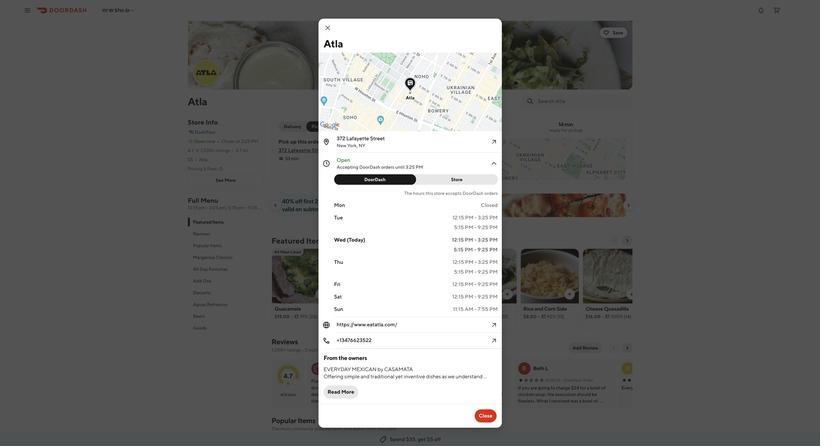 Task type: describe. For each thing, give the bounding box(es) containing it.
ingredients.
[[466, 388, 494, 394]]

11:15
[[453, 306, 464, 313]]

margaritas classics button
[[188, 252, 264, 264]]

organic,
[[388, 388, 407, 394]]

• doordash order for 4/22/23
[[561, 378, 593, 383]]

0 vertical spatial guacamole image
[[272, 249, 330, 304]]

3 box shrimp image
[[459, 249, 517, 304]]

9:25 inside full menu 12:15 pm - 3:25 pm; 5:15 pm - 9:25 pm
[[248, 205, 257, 211]]

stars
[[288, 393, 296, 398]]

accepting
[[337, 165, 358, 170]]

unequivocal
[[324, 388, 352, 394]]

#2
[[461, 250, 466, 255]]

first
[[304, 198, 314, 205]]

11:15 am - 7:55 pm
[[453, 306, 498, 313]]

spend $35, get $5 off
[[390, 437, 441, 443]]

doordash right 4/22/23
[[564, 378, 582, 383]]

#2 most liked
[[461, 250, 488, 255]]

Store button
[[412, 174, 498, 185]]

100% (14)
[[611, 314, 632, 320]]

most for 3 box shrimp
[[467, 250, 477, 255]]

• right we
[[458, 378, 460, 383]]

1 horizontal spatial featured items
[[272, 236, 327, 246]]

0 horizontal spatial off
[[295, 198, 303, 205]]

add review
[[573, 346, 599, 351]]

$19.00
[[275, 314, 290, 320]]

shrimp
[[475, 306, 492, 312]]

2
[[315, 198, 318, 205]]

save button
[[600, 28, 627, 38]]

and down perspective
[[435, 388, 444, 394]]

(14)
[[624, 314, 632, 320]]

pick up this order at: 372 lafayette street
[[279, 139, 328, 154]]

this inside popular items the most commonly ordered items and dishes from this store
[[378, 427, 385, 432]]

of 5 stars
[[280, 393, 296, 398]]

most
[[280, 427, 291, 432]]

popular items button
[[188, 240, 264, 252]]

• right $8.00
[[538, 314, 540, 320]]

5:15 for thu
[[454, 269, 464, 275]]

33 min
[[285, 156, 299, 161]]

91% for guacamole
[[300, 314, 308, 320]]

inventive
[[404, 374, 425, 380]]

add item to cart image for rice and corn side image
[[567, 292, 572, 297]]

aguas refrescos
[[193, 302, 228, 308]]

open menu image
[[24, 6, 31, 14]]

open for open now
[[194, 139, 206, 144]]

items inside popular items the most commonly ordered items and dishes from this store
[[298, 417, 316, 425]]

doordash up ingredients.
[[461, 378, 479, 383]]

3:25 up #2 most liked on the bottom right
[[478, 237, 488, 243]]

372 lafayette street link
[[279, 147, 327, 154]]

91% (23)
[[300, 314, 317, 320]]

items up reviews button
[[212, 220, 224, 225]]

mon
[[334, 202, 345, 208]]

items inside button
[[210, 243, 222, 249]]

orders inside 40% off first 2 orders up to $10 off with 40welcome, valid on subtotals $15
[[319, 198, 336, 205]]

with inside everyday mexican by casamata offering simple and traditional yet inventive dishes as we understand them: no shortcuts, authentic, yet with a global perspective and an unequivocal focus on fresh, organic, sustainable and seasonal ingredients.
[[402, 381, 412, 387]]

2 click item image from the top
[[490, 160, 498, 168]]

2 pm from the left
[[238, 205, 244, 211]]

international
[[326, 370, 350, 375]]

2 $24.00 from the left
[[399, 314, 415, 320]]

Delivery radio
[[279, 122, 311, 132]]

full
[[188, 197, 199, 204]]

• left '87%' on the bottom
[[416, 314, 418, 320]]

classics
[[216, 255, 233, 260]]

read more button
[[324, 386, 358, 399]]

read more
[[328, 389, 354, 395]]

by
[[378, 367, 383, 373]]

min for 14
[[565, 122, 573, 128]]

100% for 3 box shrimp
[[488, 314, 499, 320]]

14
[[559, 122, 564, 128]]

store inside the atla dialog
[[434, 191, 445, 196]]

margaritas
[[193, 255, 215, 260]]

12:15 inside full menu 12:15 pm - 3:25 pm; 5:15 pm - 9:25 pm
[[188, 205, 198, 211]]

3:25 down closed
[[478, 215, 489, 221]]

5:15 inside full menu 12:15 pm - 3:25 pm; 5:15 pm - 9:25 pm
[[228, 205, 237, 211]]

and inside popular items the most commonly ordered items and dishes from this store
[[344, 427, 352, 432]]

pickup
[[569, 128, 583, 133]]

order for 4/22/23
[[582, 378, 593, 383]]

rice and corn side image
[[521, 249, 579, 304]]

aguas refrescos button
[[188, 299, 264, 311]]

close
[[479, 413, 493, 419]]

3 box suadero image
[[396, 249, 454, 304]]

Item Search search field
[[538, 98, 627, 105]]

refrescos
[[207, 302, 228, 308]]

guide
[[361, 370, 372, 375]]

a
[[413, 381, 416, 387]]

up inside pick up this order at: 372 lafayette street
[[290, 139, 297, 145]]

$35,
[[406, 437, 417, 443]]

1 horizontal spatial guacamole image
[[398, 438, 449, 447]]

and right rice
[[535, 306, 543, 312]]

5:15 pm - 9:25 pm for wed (today)
[[454, 247, 498, 253]]

from
[[367, 427, 377, 432]]

reviews 1,200+ ratings • 5 public reviews
[[272, 338, 338, 353]]

40welcome,
[[382, 198, 422, 205]]

everyday
[[324, 367, 351, 373]]

the inside dialog
[[404, 191, 412, 196]]

select promotional banner element
[[432, 217, 472, 229]]

4 click item image from the top
[[490, 337, 498, 345]]

previous image
[[612, 346, 617, 351]]

lafayette inside pick up this order at: 372 lafayette street
[[288, 147, 311, 154]]

popular for popular items the most commonly ordered items and dishes from this store
[[272, 417, 296, 425]]

owners
[[348, 355, 367, 362]]

1 vertical spatial orders
[[485, 191, 498, 196]]

authentic,
[[369, 381, 393, 387]]

3:25 inside open accepting doordash orders until 3:25 pm
[[406, 165, 415, 170]]

dishes inside popular items the most commonly ordered items and dishes from this store
[[353, 427, 366, 432]]

liked for 3 box shrimp
[[477, 250, 488, 255]]

more for see more
[[225, 178, 236, 183]]

pricing
[[188, 166, 203, 172]]

close atla image
[[324, 24, 332, 32]]

lafayette inside 372 lafayette street new york, ny
[[346, 135, 369, 142]]

ny
[[359, 143, 365, 148]]

l
[[546, 366, 549, 372]]

add item to cart image for the cheese quesadilla image
[[629, 292, 635, 297]]

from
[[324, 355, 338, 362]]

everyday mexican by casamata offering simple and traditional yet inventive dishes as we understand them: no shortcuts, authentic, yet with a global perspective and an unequivocal focus on fresh, organic, sustainable and seasonal ingredients.
[[324, 367, 494, 394]]

min for 33
[[291, 156, 299, 161]]

0 horizontal spatial 1,200+
[[201, 148, 215, 153]]

powered by google image inside the atla dialog
[[320, 122, 339, 128]]

(13)
[[557, 314, 564, 320]]

1 horizontal spatial off
[[362, 198, 369, 205]]

corn
[[544, 306, 556, 312]]

pm inside open accepting doordash orders until 3:25 pm
[[416, 165, 423, 170]]

items
[[332, 427, 343, 432]]

0 vertical spatial featured items
[[193, 220, 224, 225]]

items inside heading
[[306, 236, 327, 246]]

casamata
[[384, 367, 413, 373]]

$15
[[328, 206, 337, 213]]

• down the cheese quesadilla
[[602, 314, 604, 320]]

w
[[109, 8, 114, 13]]

notification bell image
[[758, 6, 765, 14]]

most for guacamole
[[280, 250, 290, 255]]

open accepting doordash orders until 3:25 pm
[[337, 157, 423, 170]]

33
[[285, 156, 290, 161]]

fri
[[334, 281, 341, 288]]

91% (37)
[[363, 314, 380, 320]]

0 vertical spatial previous button of carousel image
[[273, 203, 278, 208]]

https://www.eatatla.com/
[[337, 322, 397, 328]]

pricing & fees button
[[188, 166, 224, 172]]

accepts
[[446, 191, 462, 196]]

4/22/23
[[546, 378, 561, 383]]

• down 3 box shrimp
[[478, 314, 480, 320]]

12:15 pm - 9:25 pm for fri
[[453, 281, 498, 288]]

street inside pick up this order at: 372 lafayette street
[[312, 147, 327, 154]]

the inside popular items the most commonly ordered items and dishes from this store
[[272, 427, 280, 432]]

40% off first 2 orders up to $10 off with 40welcome, valid on subtotals $15
[[282, 198, 422, 213]]

orders inside open accepting doordash orders until 3:25 pm
[[381, 165, 395, 170]]

up inside 40% off first 2 orders up to $10 off with 40welcome, valid on subtotals $15
[[337, 198, 344, 205]]

372 inside pick up this order at: 372 lafayette street
[[279, 147, 287, 154]]

day
[[200, 267, 208, 272]]

all
[[193, 267, 199, 272]]

1 vertical spatial 4.7
[[284, 373, 293, 380]]

side
[[557, 306, 567, 312]]

store for store info
[[188, 119, 204, 126]]

more for read more
[[341, 389, 354, 395]]

as
[[442, 374, 447, 380]]

global
[[417, 381, 431, 387]]

0 horizontal spatial 5
[[285, 393, 287, 398]]

reviews button
[[188, 228, 264, 240]]

wed (today)
[[334, 237, 365, 243]]

popular for popular items
[[193, 243, 209, 249]]

reviews for reviews
[[193, 232, 210, 237]]

desserts button
[[188, 287, 264, 299]]

no
[[338, 381, 344, 387]]

• right now
[[217, 139, 219, 144]]

0 vertical spatial yet
[[396, 374, 403, 380]]

3:25 right at
[[241, 139, 250, 144]]

5:15 for wed (today)
[[454, 247, 464, 253]]



Task type: locate. For each thing, give the bounding box(es) containing it.
1 vertical spatial yet
[[394, 381, 401, 387]]

0 vertical spatial 4.7
[[188, 148, 194, 153]]

reviews down "$19.00"
[[272, 338, 298, 346]]

1,200+ inside the reviews 1,200+ ratings • 5 public reviews
[[272, 348, 286, 353]]

1 add item to cart image from the left
[[318, 292, 323, 297]]

0 horizontal spatial featured
[[193, 220, 212, 225]]

0 vertical spatial popular
[[193, 243, 209, 249]]

12:15 pm - 3:25 pm for wed (today)
[[452, 237, 498, 243]]

$16.00
[[586, 314, 601, 320]]

ratings down reviews link
[[287, 348, 301, 353]]

87%
[[425, 314, 434, 320]]

orders left until
[[381, 165, 395, 170]]

on right 'focus'
[[367, 388, 373, 394]]

popular up most on the bottom of page
[[272, 417, 296, 425]]

cheese quesadilla
[[586, 306, 629, 312]]

1 horizontal spatial on
[[367, 388, 373, 394]]

1 12:15 pm - 9:25 pm from the top
[[453, 281, 498, 288]]

91% for chicken soup
[[363, 314, 371, 320]]

reviews inside the reviews 1,200+ ratings • 5 public reviews
[[272, 338, 298, 346]]

pm;
[[219, 205, 227, 211]]

0 horizontal spatial add
[[193, 279, 202, 284]]

guacamole
[[275, 306, 301, 312]]

4.7 up of 5 stars
[[284, 373, 293, 380]]

1 vertical spatial add
[[573, 346, 582, 351]]

and
[[535, 306, 543, 312], [361, 374, 370, 380], [461, 381, 470, 387], [435, 388, 444, 394], [344, 427, 352, 432]]

5 inside the reviews 1,200+ ratings • 5 public reviews
[[305, 348, 308, 353]]

open for open accepting doordash orders until 3:25 pm
[[337, 157, 350, 163]]

0 vertical spatial powered by google image
[[320, 122, 339, 128]]

0 items, open order cart image
[[773, 6, 781, 14]]

open up accepting
[[337, 157, 350, 163]]

orders up $15
[[319, 198, 336, 205]]

previous button of carousel image
[[273, 203, 278, 208], [612, 238, 617, 244]]

the left most on the bottom of page
[[272, 427, 280, 432]]

goods button
[[188, 323, 264, 334]]

5 right of
[[285, 393, 287, 398]]

dishes left from
[[353, 427, 366, 432]]

1 horizontal spatial 91%
[[363, 314, 371, 320]]

91% left (23)
[[300, 314, 308, 320]]

0 vertical spatial this
[[298, 139, 307, 145]]

1 horizontal spatial 100%
[[611, 314, 623, 320]]

1 vertical spatial on
[[367, 388, 373, 394]]

on right valid on the top of the page
[[295, 206, 302, 213]]

1 vertical spatial the
[[272, 427, 280, 432]]

delivery
[[284, 124, 301, 129]]

$24.00 down chicken
[[337, 314, 353, 320]]

1 vertical spatial guacamole image
[[398, 438, 449, 447]]

0 vertical spatial more
[[225, 178, 236, 183]]

1 vertical spatial 12:15 pm - 9:25 pm
[[453, 294, 498, 300]]

next image
[[625, 346, 630, 351]]

1 horizontal spatial featured
[[272, 236, 305, 246]]

1 horizontal spatial $24.00
[[399, 314, 415, 320]]

doordash up doordash button
[[359, 165, 380, 170]]

pm
[[251, 139, 259, 144], [416, 165, 423, 170], [465, 215, 474, 221], [490, 215, 498, 221], [465, 225, 473, 231], [490, 225, 498, 231], [465, 237, 473, 243], [490, 237, 498, 243], [465, 247, 473, 253], [490, 247, 498, 253], [465, 259, 474, 265], [490, 259, 498, 265], [465, 269, 473, 275], [490, 269, 498, 275], [465, 281, 473, 288], [490, 281, 498, 288], [465, 294, 473, 300], [490, 294, 498, 300], [490, 306, 498, 313]]

closed
[[481, 202, 498, 208]]

1 horizontal spatial order
[[480, 378, 490, 383]]

1 horizontal spatial min
[[565, 122, 573, 128]]

store up "dashpass"
[[188, 119, 204, 126]]

0 vertical spatial ratings
[[216, 148, 230, 153]]

(23)
[[309, 314, 317, 320]]

1 horizontal spatial dishes
[[426, 374, 441, 380]]

featured inside heading
[[272, 236, 305, 246]]

pm right pm;
[[238, 205, 244, 211]]

on inside 40% off first 2 orders up to $10 off with 40welcome, valid on subtotals $15
[[295, 206, 302, 213]]

this inside pick up this order at: 372 lafayette street
[[298, 139, 307, 145]]

0 vertical spatial featured
[[193, 220, 212, 225]]

• down guacamole
[[291, 314, 293, 320]]

• doordash order right 4/22/23
[[561, 378, 593, 383]]

from the owners
[[324, 355, 367, 362]]

the up the 40welcome,
[[404, 191, 412, 196]]

0 vertical spatial 372
[[337, 135, 345, 142]]

1 horizontal spatial 372
[[337, 135, 345, 142]]

off right $10
[[362, 198, 369, 205]]

store inside popular items the most commonly ordered items and dishes from this store
[[386, 427, 397, 432]]

cheese
[[586, 306, 603, 312]]

commonly
[[292, 427, 313, 432]]

• left public
[[302, 348, 304, 353]]

0 horizontal spatial dishes
[[353, 427, 366, 432]]

0 vertical spatial up
[[290, 139, 297, 145]]

0 horizontal spatial reviews
[[193, 232, 210, 237]]

beers
[[193, 314, 205, 319]]

order inside button
[[356, 124, 368, 129]]

12:15 pm - 9:25 pm for sat
[[453, 294, 498, 300]]

0 horizontal spatial most
[[280, 250, 290, 255]]

orders up closed
[[485, 191, 498, 196]]

this for order
[[298, 139, 307, 145]]

3
[[461, 306, 464, 312]]

off right '$5'
[[434, 437, 441, 443]]

featured up #3 most liked
[[272, 236, 305, 246]]

click item image
[[490, 138, 498, 146], [490, 160, 498, 168], [490, 321, 498, 329], [490, 337, 498, 345]]

doordash inside open accepting doordash orders until 3:25 pm
[[359, 165, 380, 170]]

0 vertical spatial 5
[[305, 348, 308, 353]]

• right '$$'
[[195, 157, 197, 162]]

popular inside button
[[193, 243, 209, 249]]

order methods option group
[[279, 122, 332, 132]]

min right 14
[[565, 122, 573, 128]]

0 vertical spatial next button of carousel image
[[626, 203, 631, 208]]

up
[[290, 139, 297, 145], [337, 198, 344, 205]]

2 most from the left
[[467, 250, 477, 255]]

5:15 pm - 9:25 pm for tue
[[454, 225, 498, 231]]

1,200+ down reviews link
[[272, 348, 286, 353]]

order for 8/30/23
[[480, 378, 490, 383]]

1 vertical spatial 5
[[285, 393, 287, 398]]

doordash inside button
[[364, 177, 386, 182]]

1 horizontal spatial open
[[337, 157, 350, 163]]

(22)
[[500, 314, 509, 320]]

open inside open accepting doordash orders until 3:25 pm
[[337, 157, 350, 163]]

111 w 57th st
[[102, 8, 130, 13]]

popular inside popular items the most commonly ordered items and dishes from this store
[[272, 417, 296, 425]]

1 horizontal spatial liked
[[477, 250, 488, 255]]

seasonal
[[445, 388, 465, 394]]

7:55
[[478, 306, 489, 313]]

5:15 for tue
[[454, 225, 464, 231]]

1 horizontal spatial this
[[378, 427, 385, 432]]

store up spend
[[386, 427, 397, 432]]

0 horizontal spatial the
[[272, 427, 280, 432]]

2 91% from the left
[[363, 314, 371, 320]]

store inside button
[[451, 177, 463, 182]]

1 vertical spatial powered by google image
[[335, 171, 355, 178]]

•
[[217, 139, 219, 144], [232, 148, 234, 153], [195, 157, 197, 162], [291, 314, 293, 320], [354, 314, 356, 320], [416, 314, 418, 320], [478, 314, 480, 320], [538, 314, 540, 320], [602, 314, 604, 320], [302, 348, 304, 353], [458, 378, 460, 383], [561, 378, 563, 383]]

most right #2
[[467, 250, 477, 255]]

91% up https://www.eatatla.com/ at the left
[[363, 314, 371, 320]]

• left 2.7
[[232, 148, 234, 153]]

more inside button
[[225, 178, 236, 183]]

hour options option group
[[334, 174, 498, 185]]

0 vertical spatial 1,200+
[[201, 148, 215, 153]]

review
[[583, 346, 599, 351]]

rice and corn side
[[524, 306, 567, 312]]

3 click item image from the top
[[490, 321, 498, 329]]

reviews
[[193, 232, 210, 237], [272, 338, 298, 346]]

map region for powered by google image within the the atla dialog
[[251, 0, 503, 141]]

add item to cart image for "3 box shrimp" image
[[505, 292, 510, 297]]

1 horizontal spatial most
[[467, 250, 477, 255]]

reviews for reviews 1,200+ ratings • 5 public reviews
[[272, 338, 298, 346]]

0 horizontal spatial store
[[188, 119, 204, 126]]

beth
[[533, 366, 545, 372]]

2 100% from the left
[[611, 314, 623, 320]]

372 inside 372 lafayette street new york, ny
[[337, 135, 345, 142]]

group order button
[[337, 122, 372, 132]]

100% for cheese quesadilla
[[611, 314, 623, 320]]

0 vertical spatial store
[[434, 191, 445, 196]]

open
[[194, 139, 206, 144], [337, 157, 350, 163]]

0 horizontal spatial 91%
[[300, 314, 308, 320]]

0 horizontal spatial liked
[[291, 250, 301, 255]]

we
[[448, 374, 455, 380]]

shortcuts,
[[345, 381, 368, 387]]

0 vertical spatial store
[[188, 119, 204, 126]]

yet up organic,
[[394, 381, 401, 387]]

dishes
[[426, 374, 441, 380], [353, 427, 366, 432]]

hours
[[413, 191, 425, 196]]

chicken soup
[[337, 306, 369, 312]]

0 horizontal spatial min
[[291, 156, 299, 161]]

reviews link
[[272, 338, 298, 346]]

open now
[[194, 139, 215, 144]]

1 horizontal spatial popular
[[272, 417, 296, 425]]

5:15 down select promotional banner element
[[454, 247, 464, 253]]

ratings down closes
[[216, 148, 230, 153]]

1 horizontal spatial with
[[402, 381, 412, 387]]

this inside the atla dialog
[[426, 191, 433, 196]]

atla
[[324, 37, 343, 50], [406, 95, 415, 100], [406, 95, 415, 100], [188, 95, 207, 108], [199, 157, 208, 162]]

add item to cart image
[[318, 292, 323, 297], [505, 292, 510, 297], [567, 292, 572, 297], [629, 292, 635, 297]]

this right the hours on the right
[[426, 191, 433, 196]]

pick
[[279, 139, 289, 145]]

b
[[522, 365, 527, 372]]

3:25 right until
[[406, 165, 415, 170]]

0 horizontal spatial up
[[290, 139, 297, 145]]

add left the review on the bottom right
[[573, 346, 582, 351]]

public
[[309, 348, 322, 353]]

until
[[395, 165, 405, 170]]

$5
[[427, 437, 433, 443]]

1 vertical spatial 5:15 pm - 9:25 pm
[[454, 247, 498, 253]]

order
[[308, 139, 321, 145]]

yet down casamata
[[396, 374, 403, 380]]

order down "add review" button at the bottom of the page
[[582, 378, 593, 383]]

2 vertical spatial this
[[378, 427, 385, 432]]

1 vertical spatial store
[[451, 177, 463, 182]]

0 vertical spatial lafayette
[[346, 135, 369, 142]]

12:15 pm - 3:25 pm up #2 most liked on the bottom right
[[452, 237, 498, 243]]

3:25 down #2 most liked on the bottom right
[[478, 259, 489, 265]]

1 vertical spatial next button of carousel image
[[625, 238, 630, 244]]

order up ingredients.
[[480, 378, 490, 383]]

1 $24.00 from the left
[[337, 314, 353, 320]]

1 vertical spatial min
[[291, 156, 299, 161]]

2 liked from the left
[[477, 250, 488, 255]]

0 horizontal spatial with
[[370, 198, 381, 205]]

1 most from the left
[[280, 250, 290, 255]]

1 vertical spatial 12:15 pm - 3:25 pm
[[452, 237, 498, 243]]

1 vertical spatial ratings
[[287, 348, 301, 353]]

100%
[[488, 314, 499, 320], [611, 314, 623, 320]]

2 12:15 pm - 9:25 pm from the top
[[453, 294, 498, 300]]

add left ons
[[193, 279, 202, 284]]

more right see
[[225, 178, 236, 183]]

#3
[[274, 250, 280, 255]]

2 • doordash order from the left
[[561, 378, 593, 383]]

0 horizontal spatial 100%
[[488, 314, 499, 320]]

1 vertical spatial with
[[402, 381, 412, 387]]

4.7
[[188, 148, 194, 153], [284, 373, 293, 380]]

5:15 down #2
[[454, 269, 464, 275]]

understand
[[456, 374, 483, 380]]

liked for guacamole
[[291, 250, 301, 255]]

1 horizontal spatial more
[[341, 389, 354, 395]]

(37)
[[372, 314, 380, 320]]

12:15 pm - 3:25 pm for tue
[[453, 215, 498, 221]]

pm down menu
[[199, 205, 206, 211]]

2 horizontal spatial off
[[434, 437, 441, 443]]

5 left public
[[305, 348, 308, 353]]

cheese quesadilla image
[[583, 249, 641, 304]]

3 $24.00 from the left
[[461, 314, 477, 320]]

with right $10
[[370, 198, 381, 205]]

menu
[[201, 197, 218, 204]]

items left the wed
[[306, 236, 327, 246]]

5:15 up #2
[[454, 225, 464, 231]]

featured items down pm;
[[193, 220, 224, 225]]

1 pm from the left
[[199, 205, 206, 211]]

lafayette up "33 min"
[[288, 147, 311, 154]]

0 vertical spatial with
[[370, 198, 381, 205]]

on
[[295, 206, 302, 213], [367, 388, 373, 394]]

2 horizontal spatial pm
[[258, 205, 265, 211]]

0 horizontal spatial guacamole image
[[272, 249, 330, 304]]

liked right #2
[[477, 250, 488, 255]]

1 vertical spatial store
[[386, 427, 397, 432]]

focus
[[353, 388, 366, 394]]

• right 4/22/23
[[561, 378, 563, 383]]

3 add item to cart image from the left
[[567, 292, 572, 297]]

margaritas classics
[[193, 255, 233, 260]]

add for add ons
[[193, 279, 202, 284]]

0 vertical spatial 5:15 pm - 9:25 pm
[[454, 225, 498, 231]]

liked down featured items heading
[[291, 250, 301, 255]]

traditional
[[371, 374, 395, 380]]

1 horizontal spatial store
[[451, 177, 463, 182]]

4 add item to cart image from the left
[[629, 292, 635, 297]]

1 91% from the left
[[300, 314, 308, 320]]

• doordash order
[[458, 378, 490, 383], [561, 378, 593, 383]]

k
[[626, 365, 630, 372]]

lafayette up ny
[[346, 135, 369, 142]]

DoorDash button
[[334, 174, 416, 185]]

2 add item to cart image from the left
[[505, 292, 510, 297]]

3:25 inside full menu 12:15 pm - 3:25 pm; 5:15 pm - 9:25 pm
[[209, 205, 218, 211]]

2.7
[[236, 148, 242, 153]]

0 horizontal spatial more
[[225, 178, 236, 183]]

street inside 372 lafayette street new york, ny
[[370, 135, 385, 142]]

1 vertical spatial up
[[337, 198, 344, 205]]

1 liked from the left
[[291, 250, 301, 255]]

dishes inside everyday mexican by casamata offering simple and traditional yet inventive dishes as we understand them: no shortcuts, authentic, yet with a global perspective and an unequivocal focus on fresh, organic, sustainable and seasonal ingredients.
[[426, 374, 441, 380]]

0 horizontal spatial open
[[194, 139, 206, 144]]

doordash down open accepting doordash orders until 3:25 pm in the top of the page
[[364, 177, 386, 182]]

0 horizontal spatial $24.00
[[337, 314, 353, 320]]

and down understand
[[461, 381, 470, 387]]

items up commonly
[[298, 417, 316, 425]]

1 vertical spatial open
[[337, 157, 350, 163]]

street up open accepting doordash orders until 3:25 pm in the top of the page
[[370, 135, 385, 142]]

up left the to
[[337, 198, 344, 205]]

4.7 up '$$'
[[188, 148, 194, 153]]

1 vertical spatial this
[[426, 191, 433, 196]]

off left first
[[295, 198, 303, 205]]

store for store
[[451, 177, 463, 182]]

$$ • atla
[[188, 157, 208, 162]]

3:25 down menu
[[209, 205, 218, 211]]

subtotals
[[303, 206, 327, 213]]

guacamole image
[[272, 249, 330, 304], [398, 438, 449, 447]]

favorites
[[209, 267, 228, 272]]

5:15
[[228, 205, 237, 211], [454, 225, 464, 231], [454, 247, 464, 253], [454, 269, 464, 275]]

0 horizontal spatial popular
[[193, 243, 209, 249]]

dashpass
[[195, 130, 215, 135]]

order
[[356, 124, 368, 129], [480, 378, 490, 383], [582, 378, 593, 383]]

featured items up #3 most liked
[[272, 236, 327, 246]]

#3 most liked
[[274, 250, 301, 255]]

• inside the reviews 1,200+ ratings • 5 public reviews
[[302, 348, 304, 353]]

Pickup radio
[[306, 122, 332, 132]]

map region
[[251, 0, 503, 141], [320, 124, 656, 208]]

store left accepts
[[434, 191, 445, 196]]

3 pm from the left
[[258, 205, 265, 211]]

st
[[125, 8, 130, 13]]

• doordash order for 8/30/23
[[458, 378, 490, 383]]

0 vertical spatial dishes
[[426, 374, 441, 380]]

most right #3
[[280, 250, 290, 255]]

1 100% from the left
[[488, 314, 499, 320]]

1 • doordash order from the left
[[458, 378, 490, 383]]

0 horizontal spatial featured items
[[193, 220, 224, 225]]

40%
[[282, 198, 294, 205]]

2 horizontal spatial orders
[[485, 191, 498, 196]]

0 vertical spatial 12:15 pm - 3:25 pm
[[453, 215, 498, 221]]

2 horizontal spatial order
[[582, 378, 593, 383]]

popular items
[[193, 243, 222, 249]]

1 vertical spatial lafayette
[[288, 147, 311, 154]]

save
[[613, 30, 623, 35]]

doordash right accepts
[[463, 191, 484, 196]]

order right group
[[356, 124, 368, 129]]

tue
[[334, 215, 343, 221]]

12:15 pm - 3:25 pm down closed
[[453, 215, 498, 221]]

0 horizontal spatial lafayette
[[288, 147, 311, 154]]

min inside 14 min ready for pickup
[[565, 122, 573, 128]]

spend
[[390, 437, 405, 443]]

with inside 40% off first 2 orders up to $10 off with 40welcome, valid on subtotals $15
[[370, 198, 381, 205]]

0 horizontal spatial previous button of carousel image
[[273, 203, 278, 208]]

powered by google image up at:
[[320, 122, 339, 128]]

$24.00 for chicken
[[337, 314, 353, 320]]

featured items heading
[[272, 236, 327, 246]]

atla dialog
[[251, 0, 503, 428]]

2 vertical spatial orders
[[319, 198, 336, 205]]

now
[[207, 139, 215, 144]]

$24.00 for 3
[[461, 314, 477, 320]]

1 vertical spatial 1,200+
[[272, 348, 286, 353]]

0 horizontal spatial ratings
[[216, 148, 230, 153]]

see more
[[216, 178, 236, 183]]

on inside everyday mexican by casamata offering simple and traditional yet inventive dishes as we understand them: no shortcuts, authentic, yet with a global perspective and an unequivocal focus on fresh, organic, sustainable and seasonal ingredients.
[[367, 388, 373, 394]]

items up "margaritas classics" on the bottom left of the page
[[210, 243, 222, 249]]

ready
[[549, 128, 561, 133]]

1 vertical spatial 372
[[279, 147, 287, 154]]

map region for the bottom powered by google image
[[320, 124, 656, 208]]

add for add review
[[573, 346, 582, 351]]

map region containing atla
[[251, 0, 503, 141]]

more
[[225, 178, 236, 183], [341, 389, 354, 395]]

more down no
[[341, 389, 354, 395]]

chicken soup image
[[334, 249, 392, 304]]

aguas
[[193, 302, 206, 308]]

open down "dashpass"
[[194, 139, 206, 144]]

100% down quesadilla
[[611, 314, 623, 320]]

1 vertical spatial previous button of carousel image
[[612, 238, 617, 244]]

off
[[295, 198, 303, 205], [362, 198, 369, 205], [434, 437, 441, 443]]

next button of carousel image
[[626, 203, 631, 208], [625, 238, 630, 244]]

1 horizontal spatial 1,200+
[[272, 348, 286, 353]]

0 horizontal spatial 372
[[279, 147, 287, 154]]

ons
[[203, 279, 212, 284]]

michelin international food guide
[[326, 363, 372, 375]]

1 horizontal spatial 5
[[305, 348, 308, 353]]

reviews inside button
[[193, 232, 210, 237]]

reviews up popular items
[[193, 232, 210, 237]]

store up accepts
[[451, 177, 463, 182]]

info
[[206, 119, 218, 126]]

1 horizontal spatial store
[[434, 191, 445, 196]]

store
[[188, 119, 204, 126], [451, 177, 463, 182]]

ratings inside the reviews 1,200+ ratings • 5 public reviews
[[287, 348, 301, 353]]

1,200+ down now
[[201, 148, 215, 153]]

store info
[[188, 119, 218, 126]]

372 down pick
[[279, 147, 287, 154]]

1 vertical spatial featured
[[272, 236, 305, 246]]

see
[[216, 178, 224, 183]]

this for store
[[426, 191, 433, 196]]

0 horizontal spatial 4.7
[[188, 148, 194, 153]]

(8)
[[435, 314, 441, 320]]

5:15 pm - 9:25 pm for thu
[[454, 269, 498, 275]]

12:15 pm - 3:25 pm for thu
[[453, 259, 498, 265]]

1 horizontal spatial orders
[[381, 165, 395, 170]]

• doordash order up ingredients.
[[458, 378, 490, 383]]

pm left valid on the top of the page
[[258, 205, 265, 211]]

this up the "372 lafayette street" link
[[298, 139, 307, 145]]

100% left (22)
[[488, 314, 499, 320]]

14 min ready for pickup
[[549, 122, 583, 133]]

$24.00 left '87%' on the bottom
[[399, 314, 415, 320]]

1 click item image from the top
[[490, 138, 498, 146]]

quesadilla
[[604, 306, 629, 312]]

powered by google image
[[320, 122, 339, 128], [335, 171, 355, 178]]

more inside button
[[341, 389, 354, 395]]

0 horizontal spatial on
[[295, 206, 302, 213]]

close button
[[475, 410, 497, 423]]

12:15 pm - 3:25 pm down #2 most liked on the bottom right
[[453, 259, 498, 265]]

powered by google image down accepting
[[335, 171, 355, 178]]

and down 'mexican'
[[361, 374, 370, 380]]

atla image
[[188, 21, 633, 90], [194, 60, 219, 85]]

of
[[280, 393, 284, 398]]

• down chicken soup
[[354, 314, 356, 320]]



Task type: vqa. For each thing, say whether or not it's contained in the screenshot.
the PM inside the Open Accepting DoorDash orders until 3:25 PM
yes



